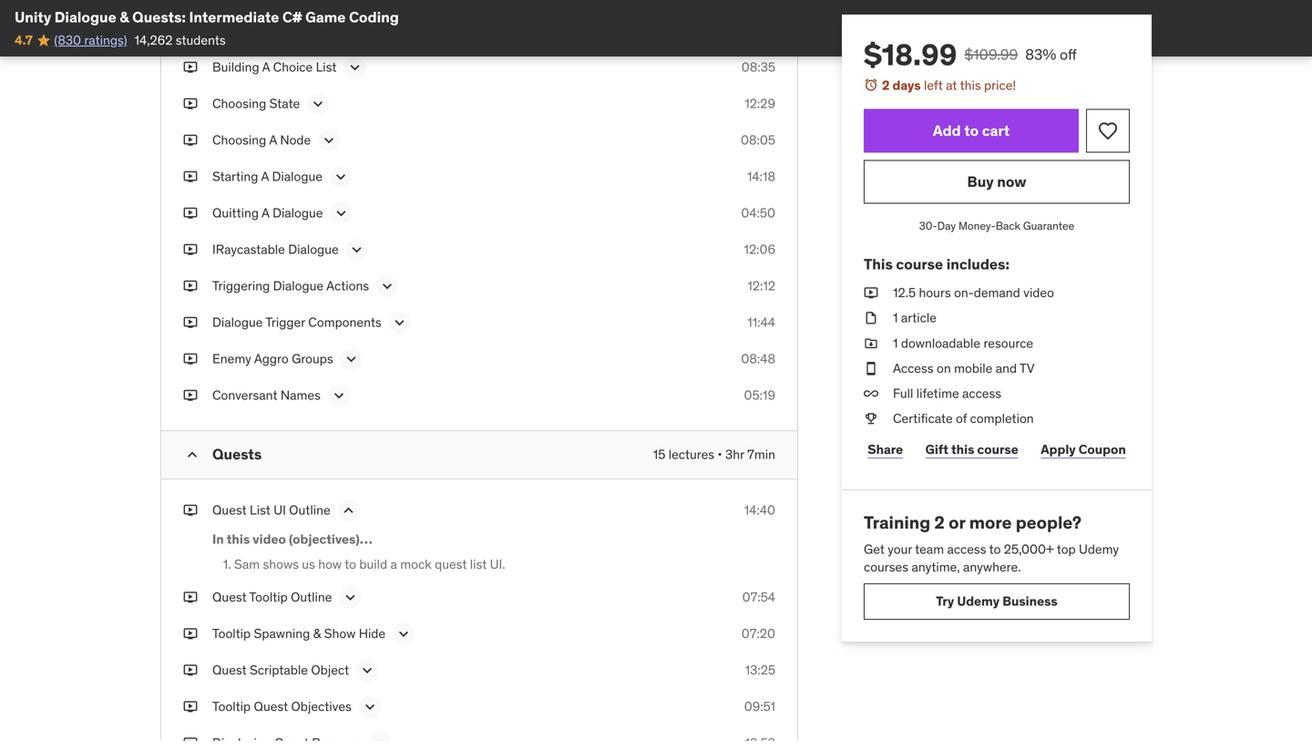 Task type: locate. For each thing, give the bounding box(es) containing it.
course down completion
[[978, 441, 1019, 457]]

people?
[[1016, 512, 1082, 533]]

us down (objectives)…
[[302, 556, 315, 573]]

to inside in this video (objectives)… sam shows us how to build a mock quest list ui.
[[345, 556, 356, 573]]

to inside 'training 2 or more people? get your team access to 25,000+ top udemy courses anytime, anywhere.'
[[990, 541, 1001, 557]]

1 vertical spatial access
[[948, 541, 987, 557]]

show lecture description image for building a choice list
[[346, 58, 364, 77]]

2 right alarm icon
[[882, 77, 890, 93]]

a left mock
[[391, 556, 397, 573]]

08:48
[[742, 351, 776, 367]]

1 up 'access'
[[893, 335, 898, 351]]

a inside in this video (objectives)… sam shows us how to build a mock quest list ui.
[[391, 556, 397, 573]]

xsmall image for triggering dialogue actions
[[183, 277, 198, 295]]

choosing for choosing a node
[[212, 132, 266, 148]]

to down (objectives)…
[[345, 556, 356, 573]]

0 vertical spatial udemy
[[1079, 541, 1120, 557]]

2 choosing from the top
[[212, 132, 266, 148]]

choosing down building
[[212, 95, 266, 112]]

1 1 from the top
[[893, 310, 898, 326]]

1 vertical spatial build
[[360, 556, 388, 573]]

certificate of completion
[[893, 410, 1034, 427]]

2 1 from the top
[[893, 335, 898, 351]]

show lecture description image
[[320, 131, 338, 150], [332, 168, 350, 186], [378, 277, 397, 295], [391, 314, 409, 332], [358, 661, 377, 679], [361, 698, 379, 716], [372, 734, 390, 741]]

video right demand
[[1024, 285, 1055, 301]]

xsmall image for starting a dialogue
[[183, 168, 198, 186]]

0 vertical spatial sam
[[234, 9, 260, 25]]

sam up quest tooltip outline
[[234, 556, 260, 573]]

2 inside 'training 2 or more people? get your team access to 25,000+ top udemy courses anytime, anywhere.'
[[935, 512, 945, 533]]

shows up quest tooltip outline
[[263, 556, 299, 573]]

sam
[[234, 9, 260, 25], [234, 556, 260, 573]]

dialogue down triggering
[[212, 314, 263, 331]]

udemy
[[1079, 541, 1120, 557], [958, 593, 1000, 610]]

xsmall image for tooltip spawning & show hide
[[183, 625, 198, 643]]

xsmall image for quitting a dialogue
[[183, 204, 198, 222]]

from
[[493, 9, 520, 25]]

on
[[937, 360, 952, 376]]

starting a dialogue
[[212, 168, 323, 185]]

node
[[280, 132, 311, 148]]

back
[[996, 219, 1021, 233]]

shows up wireframe
[[263, 9, 299, 25]]

quests:
[[132, 8, 186, 26]]

video down the quest list ui outline
[[253, 531, 286, 548]]

trigger
[[266, 314, 305, 331]]

2
[[882, 77, 890, 93], [935, 512, 945, 533]]

outline right ui
[[289, 502, 331, 518]]

0 vertical spatial course
[[897, 255, 944, 273]]

quest list ui outline
[[212, 502, 331, 518]]

0 horizontal spatial &
[[120, 8, 129, 26]]

1 left article
[[893, 310, 898, 326]]

choosing
[[212, 95, 266, 112], [212, 132, 266, 148]]

(830
[[54, 32, 81, 48]]

choosing for choosing state
[[212, 95, 266, 112]]

1 shows from the top
[[263, 9, 299, 25]]

building
[[212, 59, 259, 75]]

to inside sam shows us how to build a choice dialogue from our wireframe using autolayout.
[[345, 9, 356, 25]]

quest down in on the left of the page
[[212, 589, 247, 605]]

mock
[[400, 556, 432, 573]]

team
[[915, 541, 945, 557]]

hide
[[359, 625, 386, 642]]

1 vertical spatial tooltip
[[212, 625, 251, 642]]

1 us from the top
[[302, 9, 315, 25]]

udemy inside 'training 2 or more people? get your team access to 25,000+ top udemy courses anytime, anywhere.'
[[1079, 541, 1120, 557]]

2 build from the top
[[360, 556, 388, 573]]

shows inside sam shows us how to build a choice dialogue from our wireframe using autolayout.
[[263, 9, 299, 25]]

or
[[949, 512, 966, 533]]

0 horizontal spatial 2
[[882, 77, 890, 93]]

on-
[[955, 285, 974, 301]]

sam inside sam shows us how to build a choice dialogue from our wireframe using autolayout.
[[234, 9, 260, 25]]

components
[[308, 314, 382, 331]]

1 vertical spatial video
[[253, 531, 286, 548]]

access on mobile and tv
[[893, 360, 1035, 376]]

1 horizontal spatial list
[[316, 59, 337, 75]]

this right at
[[960, 77, 982, 93]]

& for quests:
[[120, 8, 129, 26]]

show lecture description image for components
[[391, 314, 409, 332]]

12.5
[[893, 285, 916, 301]]

course up the 12.5
[[897, 255, 944, 273]]

iraycastable dialogue
[[212, 241, 339, 258]]

spawning
[[254, 625, 310, 642]]

2 us from the top
[[302, 556, 315, 573]]

0 vertical spatial list
[[316, 59, 337, 75]]

1 vertical spatial a
[[391, 556, 397, 573]]

1 for 1 downloadable resource
[[893, 335, 898, 351]]

us
[[302, 9, 315, 25], [302, 556, 315, 573]]

access down mobile
[[963, 385, 1002, 402]]

choosing state
[[212, 95, 300, 112]]

build
[[360, 9, 388, 25], [360, 556, 388, 573]]

show lecture description image for tooltip spawning & show hide
[[395, 625, 413, 643]]

0 vertical spatial how
[[318, 9, 342, 25]]

access down or
[[948, 541, 987, 557]]

access
[[963, 385, 1002, 402], [948, 541, 987, 557]]

quest left scriptable
[[212, 662, 247, 678]]

1 vertical spatial choosing
[[212, 132, 266, 148]]

2 shows from the top
[[263, 556, 299, 573]]

0 vertical spatial us
[[302, 9, 315, 25]]

add
[[933, 121, 962, 140]]

1 horizontal spatial 2
[[935, 512, 945, 533]]

courses
[[864, 559, 909, 575]]

list left ui
[[250, 502, 271, 518]]

a right the quitting
[[262, 205, 270, 221]]

access inside 'training 2 or more people? get your team access to 25,000+ top udemy courses anytime, anywhere.'
[[948, 541, 987, 557]]

actions
[[326, 278, 369, 294]]

build up autolayout. at the left
[[360, 9, 388, 25]]

1 horizontal spatial course
[[978, 441, 1019, 457]]

aggro
[[254, 351, 289, 367]]

2 how from the top
[[318, 556, 342, 573]]

full
[[893, 385, 914, 402]]

udemy right top
[[1079, 541, 1120, 557]]

xsmall image
[[183, 58, 198, 76], [183, 95, 198, 113], [864, 284, 879, 302], [864, 309, 879, 327], [864, 334, 879, 352], [183, 501, 198, 519], [183, 698, 198, 716], [183, 734, 198, 741]]

0 vertical spatial build
[[360, 9, 388, 25]]

lifetime
[[917, 385, 960, 402]]

tooltip
[[249, 589, 288, 605], [212, 625, 251, 642], [212, 698, 251, 715]]

2 sam from the top
[[234, 556, 260, 573]]

a left choice
[[391, 9, 397, 25]]

udemy right try
[[958, 593, 1000, 610]]

show lecture description image for iraycastable dialogue
[[348, 241, 366, 259]]

1 choosing from the top
[[212, 95, 266, 112]]

left
[[924, 77, 943, 93]]

0 vertical spatial 1
[[893, 310, 898, 326]]

1 sam from the top
[[234, 9, 260, 25]]

1 how from the top
[[318, 9, 342, 25]]

30-day money-back guarantee
[[920, 219, 1075, 233]]

0 vertical spatial video
[[1024, 285, 1055, 301]]

0 vertical spatial choosing
[[212, 95, 266, 112]]

1 vertical spatial 1
[[893, 335, 898, 351]]

game
[[305, 8, 346, 26]]

to left 'cart'
[[965, 121, 979, 140]]

15 lectures • 3hr 7min
[[653, 446, 776, 463]]

1 vertical spatial this
[[952, 441, 975, 457]]

quest up in on the left of the page
[[212, 502, 247, 518]]

us inside in this video (objectives)… sam shows us how to build a mock quest list ui.
[[302, 556, 315, 573]]

2 vertical spatial tooltip
[[212, 698, 251, 715]]

build left mock
[[360, 556, 388, 573]]

dialogue up triggering dialogue actions
[[288, 241, 339, 258]]

14,262
[[135, 32, 173, 48]]

to inside button
[[965, 121, 979, 140]]

1 vertical spatial how
[[318, 556, 342, 573]]

$109.99
[[965, 45, 1019, 64]]

1 horizontal spatial udemy
[[1079, 541, 1120, 557]]

in this video (objectives)… sam shows us how to build a mock quest list ui.
[[212, 531, 506, 573]]

0 horizontal spatial udemy
[[958, 593, 1000, 610]]

to
[[345, 9, 356, 25], [965, 121, 979, 140], [990, 541, 1001, 557], [345, 556, 356, 573]]

choosing up starting
[[212, 132, 266, 148]]

build inside in this video (objectives)… sam shows us how to build a mock quest list ui.
[[360, 556, 388, 573]]

sam up wireframe
[[234, 9, 260, 25]]

anywhere.
[[964, 559, 1022, 575]]

share
[[868, 441, 904, 457]]

c#
[[283, 8, 302, 26]]

includes:
[[947, 255, 1010, 273]]

completion
[[971, 410, 1034, 427]]

2 vertical spatial this
[[227, 531, 250, 548]]

tooltip quest objectives
[[212, 698, 352, 715]]

dialogue up dialogue trigger components
[[273, 278, 324, 294]]

this
[[960, 77, 982, 93], [952, 441, 975, 457], [227, 531, 250, 548]]

1 vertical spatial course
[[978, 441, 1019, 457]]

off
[[1060, 45, 1078, 64]]

unity
[[15, 8, 51, 26]]

day
[[938, 219, 956, 233]]

this inside in this video (objectives)… sam shows us how to build a mock quest list ui.
[[227, 531, 250, 548]]

0 vertical spatial &
[[120, 8, 129, 26]]

05:19
[[744, 387, 776, 403]]

1 vertical spatial shows
[[263, 556, 299, 573]]

0 horizontal spatial video
[[253, 531, 286, 548]]

1 vertical spatial &
[[313, 625, 321, 642]]

quests
[[212, 445, 262, 464]]

wishlist image
[[1098, 120, 1120, 142]]

tooltip down scriptable
[[212, 698, 251, 715]]

a for starting
[[261, 168, 269, 185]]

1 vertical spatial 2
[[935, 512, 945, 533]]

objectives
[[291, 698, 352, 715]]

& up ratings)
[[120, 8, 129, 26]]

lectures
[[669, 446, 715, 463]]

a right starting
[[261, 168, 269, 185]]

0 horizontal spatial list
[[250, 502, 271, 518]]

1 a from the top
[[391, 9, 397, 25]]

choice
[[273, 59, 313, 75]]

0 vertical spatial a
[[391, 9, 397, 25]]

xsmall image for dialogue trigger components
[[183, 314, 198, 332]]

0 vertical spatial shows
[[263, 9, 299, 25]]

1 build from the top
[[360, 9, 388, 25]]

1 horizontal spatial &
[[313, 625, 321, 642]]

a left node
[[269, 132, 277, 148]]

show lecture description image
[[346, 58, 364, 77], [309, 95, 327, 113], [332, 204, 351, 223], [348, 241, 366, 259], [343, 350, 361, 368], [330, 387, 348, 405], [341, 588, 360, 606], [395, 625, 413, 643]]

enemy
[[212, 351, 251, 367]]

a for building
[[262, 59, 270, 75]]

course
[[897, 255, 944, 273], [978, 441, 1019, 457]]

money-
[[959, 219, 996, 233]]

0 horizontal spatial course
[[897, 255, 944, 273]]

how down (objectives)…
[[318, 556, 342, 573]]

show lecture description image for node
[[320, 131, 338, 150]]

2 a from the top
[[391, 556, 397, 573]]

to up anywhere.
[[990, 541, 1001, 557]]

this right in on the left of the page
[[227, 531, 250, 548]]

tv
[[1020, 360, 1035, 376]]

video inside in this video (objectives)… sam shows us how to build a mock quest list ui.
[[253, 531, 286, 548]]

2 left or
[[935, 512, 945, 533]]

xsmall image
[[183, 131, 198, 149], [183, 168, 198, 186], [183, 204, 198, 222], [183, 241, 198, 259], [183, 277, 198, 295], [183, 314, 198, 332], [183, 350, 198, 368], [864, 360, 879, 377], [864, 385, 879, 403], [183, 387, 198, 404], [864, 410, 879, 428], [183, 588, 198, 606], [183, 625, 198, 643], [183, 661, 198, 679]]

show lecture description image for actions
[[378, 277, 397, 295]]

sam shows us how to build a choice dialogue from our wireframe using autolayout.
[[234, 9, 541, 43]]

xsmall image for conversant names
[[183, 387, 198, 404]]

this right gift at the bottom of the page
[[952, 441, 975, 457]]

dialogue up (830 ratings) on the left top of page
[[55, 8, 116, 26]]

list right choice
[[316, 59, 337, 75]]

1 vertical spatial sam
[[234, 556, 260, 573]]

& left show
[[313, 625, 321, 642]]

tooltip left spawning
[[212, 625, 251, 642]]

quitting a dialogue
[[212, 205, 323, 221]]

to up autolayout. at the left
[[345, 9, 356, 25]]

ratings)
[[84, 32, 127, 48]]

a left choice
[[262, 59, 270, 75]]

how up using
[[318, 9, 342, 25]]

0 vertical spatial 2
[[882, 77, 890, 93]]

how
[[318, 9, 342, 25], [318, 556, 342, 573]]

1 vertical spatial us
[[302, 556, 315, 573]]

us up using
[[302, 9, 315, 25]]

more
[[970, 512, 1012, 533]]

outline up tooltip spawning & show hide
[[291, 589, 332, 605]]

13:25
[[745, 662, 776, 678]]

a for quitting
[[262, 205, 270, 221]]

how inside sam shows us how to build a choice dialogue from our wireframe using autolayout.
[[318, 9, 342, 25]]

1
[[893, 310, 898, 326], [893, 335, 898, 351]]

tooltip up spawning
[[249, 589, 288, 605]]



Task type: describe. For each thing, give the bounding box(es) containing it.
top
[[1057, 541, 1076, 557]]

08:05
[[741, 132, 776, 148]]

show lecture description image for conversant names
[[330, 387, 348, 405]]

business
[[1003, 593, 1058, 610]]

sam inside in this video (objectives)… sam shows us how to build a mock quest list ui.
[[234, 556, 260, 573]]

show lecture description image for enemy aggro groups
[[343, 350, 361, 368]]

object
[[311, 662, 349, 678]]

0 vertical spatial outline
[[289, 502, 331, 518]]

apply coupon button
[[1037, 431, 1130, 468]]

autolayout.
[[328, 26, 396, 43]]

show lecture description image for quitting a dialogue
[[332, 204, 351, 223]]

price!
[[985, 77, 1017, 93]]

7min
[[748, 446, 776, 463]]

your
[[888, 541, 913, 557]]

how inside in this video (objectives)… sam shows us how to build a mock quest list ui.
[[318, 556, 342, 573]]

us inside sam shows us how to build a choice dialogue from our wireframe using autolayout.
[[302, 9, 315, 25]]

get
[[864, 541, 885, 557]]

11:44
[[748, 314, 776, 331]]

xsmall image for choosing a node
[[183, 131, 198, 149]]

xsmall image for enemy aggro groups
[[183, 350, 198, 368]]

triggering dialogue actions
[[212, 278, 369, 294]]

1 vertical spatial udemy
[[958, 593, 1000, 610]]

83%
[[1026, 45, 1057, 64]]

groups
[[292, 351, 333, 367]]

quest for quest scriptable object
[[212, 662, 247, 678]]

choice
[[400, 9, 438, 25]]

xsmall image for quest scriptable object
[[183, 661, 198, 679]]

try udemy business
[[937, 593, 1058, 610]]

mobile
[[955, 360, 993, 376]]

this
[[864, 255, 893, 273]]

15
[[653, 446, 666, 463]]

coding
[[349, 8, 399, 26]]

$18.99
[[864, 36, 958, 73]]

and
[[996, 360, 1018, 376]]

small image
[[183, 446, 201, 464]]

alarm image
[[864, 77, 879, 92]]

0 vertical spatial this
[[960, 77, 982, 93]]

show lecture description image for choosing state
[[309, 95, 327, 113]]

04:50
[[742, 205, 776, 221]]

0 vertical spatial access
[[963, 385, 1002, 402]]

show
[[324, 625, 356, 642]]

apply
[[1041, 441, 1076, 457]]

days
[[893, 77, 921, 93]]

quitting
[[212, 205, 259, 221]]

4.7
[[15, 32, 33, 48]]

07:54
[[743, 589, 776, 605]]

quest down scriptable
[[254, 698, 288, 715]]

starting
[[212, 168, 258, 185]]

unity dialogue & quests: intermediate c# game coding
[[15, 8, 399, 26]]

buy
[[968, 172, 994, 191]]

this for in this video (objectives)… sam shows us how to build a mock quest list ui.
[[227, 531, 250, 548]]

dialogue up iraycastable dialogue in the top left of the page
[[273, 205, 323, 221]]

show lecture description image for dialogue
[[332, 168, 350, 186]]

08:35
[[742, 59, 776, 75]]

triggering
[[212, 278, 270, 294]]

12.5 hours on-demand video
[[893, 285, 1055, 301]]

dialogue
[[441, 9, 490, 25]]

this for gift this course
[[952, 441, 975, 457]]

training 2 or more people? get your team access to 25,000+ top udemy courses anytime, anywhere.
[[864, 512, 1120, 575]]

dialogue down node
[[272, 168, 323, 185]]

1 vertical spatial outline
[[291, 589, 332, 605]]

gift this course
[[926, 441, 1019, 457]]

tooltip for spawning
[[212, 625, 251, 642]]

12:06
[[744, 241, 776, 258]]

3hr
[[726, 446, 745, 463]]

building a choice list
[[212, 59, 337, 75]]

build inside sam shows us how to build a choice dialogue from our wireframe using autolayout.
[[360, 9, 388, 25]]

1 for 1 article
[[893, 310, 898, 326]]

hours
[[919, 285, 952, 301]]

dialogue trigger components
[[212, 314, 382, 331]]

tooltip spawning & show hide
[[212, 625, 386, 642]]

our
[[523, 9, 541, 25]]

list
[[470, 556, 487, 573]]

gift this course link
[[922, 431, 1023, 468]]

wireframe
[[234, 26, 291, 43]]

xsmall image for iraycastable dialogue
[[183, 241, 198, 259]]

choosing a node
[[212, 132, 311, 148]]

this course includes:
[[864, 255, 1010, 273]]

1 article
[[893, 310, 937, 326]]

1 downloadable resource
[[893, 335, 1034, 351]]

show lecture description image for objectives
[[361, 698, 379, 716]]

share button
[[864, 431, 907, 468]]

quest for quest list ui outline
[[212, 502, 247, 518]]

hide lecture description image
[[340, 501, 358, 520]]

iraycastable
[[212, 241, 285, 258]]

anytime,
[[912, 559, 961, 575]]

a inside sam shows us how to build a choice dialogue from our wireframe using autolayout.
[[391, 9, 397, 25]]

0 vertical spatial tooltip
[[249, 589, 288, 605]]

09:51
[[745, 698, 776, 715]]

conversant
[[212, 387, 278, 403]]

state
[[270, 95, 300, 112]]

intermediate
[[189, 8, 279, 26]]

& for show
[[313, 625, 321, 642]]

quest for quest tooltip outline
[[212, 589, 247, 605]]

14,262 students
[[135, 32, 226, 48]]

ui.
[[490, 556, 506, 573]]

tooltip for quest
[[212, 698, 251, 715]]

a for choosing
[[269, 132, 277, 148]]

scriptable
[[250, 662, 308, 678]]

certificate
[[893, 410, 953, 427]]

25,000+
[[1004, 541, 1055, 557]]

training
[[864, 512, 931, 533]]

show lecture description image for object
[[358, 661, 377, 679]]

14:40
[[745, 502, 776, 518]]

show lecture description image for quest tooltip outline
[[341, 588, 360, 606]]

guarantee
[[1024, 219, 1075, 233]]

students
[[176, 32, 226, 48]]

12:29
[[745, 95, 776, 112]]

$18.99 $109.99 83% off
[[864, 36, 1078, 73]]

xsmall image for quest tooltip outline
[[183, 588, 198, 606]]

article
[[902, 310, 937, 326]]

1 horizontal spatial video
[[1024, 285, 1055, 301]]

(objectives)…
[[289, 531, 373, 548]]

demand
[[974, 285, 1021, 301]]

1 vertical spatial list
[[250, 502, 271, 518]]

shows inside in this video (objectives)… sam shows us how to build a mock quest list ui.
[[263, 556, 299, 573]]



Task type: vqa. For each thing, say whether or not it's contained in the screenshot.
ChatGPT Complete Guide: Learn Midjourney, ChatGPT 4 & More 'link'
no



